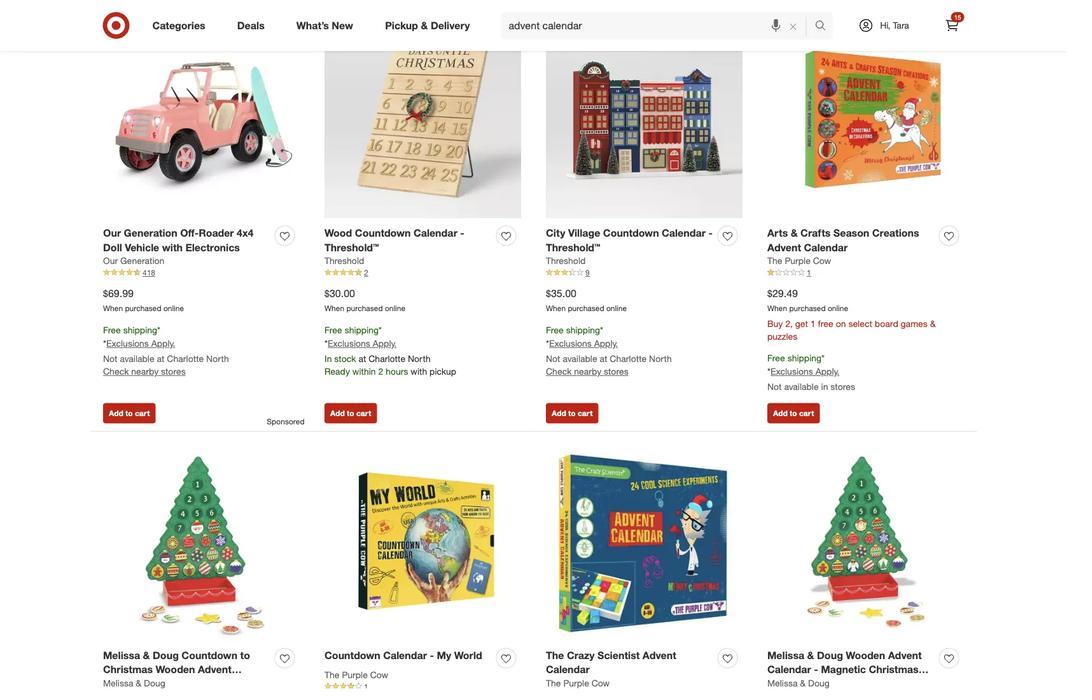 Task type: locate. For each thing, give the bounding box(es) containing it.
calendar inside wood countdown calendar - threshold™
[[414, 227, 458, 239]]

1 christmas from the left
[[103, 664, 153, 676]]

4 purchased from the left
[[790, 304, 826, 313]]

charlotte
[[167, 353, 204, 364], [369, 353, 406, 364], [610, 353, 647, 364]]

1 check from the left
[[103, 366, 129, 377]]

0 horizontal spatial threshold
[[325, 255, 364, 266]]

1 horizontal spatial threshold link
[[546, 255, 586, 267]]

when up buy in the top of the page
[[768, 304, 787, 313]]

cow for &
[[813, 255, 831, 266]]

1 horizontal spatial check
[[546, 366, 572, 377]]

generation for our generation off-roader 4x4 doll vehicle with electronics
[[124, 227, 177, 239]]

2 purchased from the left
[[347, 304, 383, 313]]

2 link
[[325, 267, 521, 279]]

1 right get
[[811, 318, 816, 329]]

2 threshold from the left
[[546, 255, 586, 266]]

purple for calendar
[[342, 669, 368, 680]]

1 add to cart from the left
[[109, 409, 150, 418]]

*
[[157, 325, 160, 336], [379, 325, 382, 336], [600, 325, 603, 336], [103, 338, 106, 349], [325, 338, 328, 349], [546, 338, 549, 349], [822, 353, 825, 364], [768, 366, 771, 377]]

1 horizontal spatial christmas
[[869, 664, 919, 676]]

threshold link up 9
[[546, 255, 586, 267]]

What can we help you find? suggestions appear below search field
[[501, 11, 818, 39]]

2 horizontal spatial stores
[[831, 381, 855, 392]]

1 horizontal spatial at
[[359, 353, 366, 364]]

online
[[164, 304, 184, 313], [385, 304, 405, 313], [607, 304, 627, 313], [828, 304, 848, 313]]

1 horizontal spatial 2
[[378, 366, 383, 377]]

free down $35.00
[[546, 325, 564, 336]]

1
[[807, 268, 811, 278], [811, 318, 816, 329]]

pickup
[[430, 366, 456, 377]]

purple
[[785, 255, 811, 266], [342, 669, 368, 680], [564, 678, 589, 689]]

1 horizontal spatial stores
[[604, 366, 629, 377]]

1 horizontal spatial cow
[[592, 678, 610, 689]]

apply.
[[151, 338, 175, 349], [373, 338, 397, 349], [594, 338, 618, 349], [816, 366, 840, 377]]

0 vertical spatial 2
[[364, 268, 368, 278]]

not for $35.00
[[546, 353, 560, 364]]

1 horizontal spatial purple
[[564, 678, 589, 689]]

online for $30.00
[[385, 304, 405, 313]]

exclusions apply. link for $35.00
[[549, 338, 618, 349]]

0 horizontal spatial free shipping * * exclusions apply. not available at charlotte north check nearby stores
[[103, 325, 229, 377]]

arts & crafts season creations advent calendar image
[[768, 22, 964, 218], [768, 22, 964, 218]]

threshold for city village countdown calendar - threshold™
[[546, 255, 586, 266]]

calendar inside melissa & doug countdown to christmas wooden advent calendar
[[103, 678, 147, 689]]

shipping down $35.00 when purchased online
[[566, 325, 600, 336]]

to
[[125, 409, 133, 418], [347, 409, 354, 418], [568, 409, 576, 418], [790, 409, 797, 418], [240, 649, 250, 662]]

3 add to cart from the left
[[552, 409, 593, 418]]

2 north from the left
[[408, 353, 431, 364]]

available
[[120, 353, 154, 364], [563, 353, 597, 364], [784, 381, 819, 392]]

online for $35.00
[[607, 304, 627, 313]]

generation down vehicle
[[120, 255, 164, 266]]

0 horizontal spatial stores
[[161, 366, 186, 377]]

online down 9 link
[[607, 304, 627, 313]]

1 when from the left
[[103, 304, 123, 313]]

wood countdown calendar - threshold™ image
[[325, 22, 521, 218], [325, 22, 521, 218]]

3 north from the left
[[649, 353, 672, 364]]

exclusions apply. link down $35.00 when purchased online
[[549, 338, 618, 349]]

threshold for wood countdown calendar - threshold™
[[325, 255, 364, 266]]

countdown inside city village countdown calendar - threshold™
[[603, 227, 659, 239]]

generation up vehicle
[[124, 227, 177, 239]]

cow down countdown calendar - my world 'link'
[[370, 669, 388, 680]]

the crazy scientist advent calendar
[[546, 649, 676, 676]]

0 vertical spatial 1
[[807, 268, 811, 278]]

the purple cow for crazy
[[546, 678, 610, 689]]

* down $35.00
[[546, 338, 549, 349]]

when inside $29.49 when purchased online buy 2, get 1 free on select board games & puzzles
[[768, 304, 787, 313]]

exclusions up stock
[[328, 338, 370, 349]]

free shipping * * exclusions apply. not available at charlotte north check nearby stores down "$69.99 when purchased online"
[[103, 325, 229, 377]]

2 melissa & doug link from the left
[[768, 677, 830, 689]]

our inside the our generation off-roader 4x4 doll vehicle with electronics
[[103, 227, 121, 239]]

shipping inside free shipping * * exclusions apply. not available in stores
[[788, 353, 822, 364]]

city village countdown calendar - threshold™ link
[[546, 226, 713, 255]]

4 online from the left
[[828, 304, 848, 313]]

melissa for calendar melissa & doug link
[[768, 678, 798, 689]]

2 check nearby stores button from the left
[[546, 365, 629, 378]]

apply. for $29.49
[[816, 366, 840, 377]]

exclusions apply. link
[[106, 338, 175, 349], [328, 338, 397, 349], [549, 338, 618, 349], [771, 366, 840, 377]]

2 cart from the left
[[356, 409, 371, 418]]

cart for $30.00
[[356, 409, 371, 418]]

cow down crafts
[[813, 255, 831, 266]]

0 horizontal spatial purple
[[342, 669, 368, 680]]

doug inside melissa & doug countdown to christmas wooden advent calendar
[[153, 649, 179, 662]]

my
[[437, 649, 451, 662]]

cart for $69.99
[[135, 409, 150, 418]]

0 horizontal spatial charlotte
[[167, 353, 204, 364]]

when for $35.00
[[546, 304, 566, 313]]

0 horizontal spatial the purple cow link
[[325, 669, 388, 681]]

3 when from the left
[[546, 304, 566, 313]]

2 add to cart button from the left
[[325, 403, 377, 423]]

at
[[157, 353, 165, 364], [359, 353, 366, 364], [600, 353, 608, 364]]

cart for $35.00
[[578, 409, 593, 418]]

our
[[103, 227, 121, 239], [103, 255, 118, 266]]

at down "$69.99 when purchased online"
[[157, 353, 165, 364]]

2 threshold™ from the left
[[546, 241, 601, 254]]

free shipping * * exclusions apply. not available at charlotte north check nearby stores down $35.00 when purchased online
[[546, 325, 672, 377]]

25
[[793, 678, 805, 689]]

not
[[103, 353, 117, 364], [546, 353, 560, 364], [768, 381, 782, 392]]

threshold link for city village countdown calendar - threshold™
[[546, 255, 586, 267]]

0 horizontal spatial not
[[103, 353, 117, 364]]

2 left hours
[[378, 366, 383, 377]]

2 horizontal spatial the purple cow
[[768, 255, 831, 266]]

check for first check nearby stores button from the left
[[103, 366, 129, 377]]

with right hours
[[411, 366, 427, 377]]

categories
[[152, 19, 205, 32]]

when down $30.00
[[325, 304, 344, 313]]

charlotte inside free shipping * * exclusions apply. in stock at  charlotte north ready within 2 hours with pickup
[[369, 353, 406, 364]]

shipping down $30.00 when purchased online
[[345, 325, 379, 336]]

0 horizontal spatial check
[[103, 366, 129, 377]]

& inside arts & crafts season creations advent calendar
[[791, 227, 798, 239]]

exclusions inside free shipping * * exclusions apply. in stock at  charlotte north ready within 2 hours with pickup
[[328, 338, 370, 349]]

& inside $29.49 when purchased online buy 2, get 1 free on select board games & puzzles
[[930, 318, 936, 329]]

2 add from the left
[[330, 409, 345, 418]]

1 horizontal spatial charlotte
[[369, 353, 406, 364]]

2 melissa & doug from the left
[[768, 678, 830, 689]]

cow down the crazy scientist advent calendar
[[592, 678, 610, 689]]

2 horizontal spatial charlotte
[[610, 353, 647, 364]]

city village countdown calendar - threshold™ image
[[546, 22, 743, 218], [546, 22, 743, 218]]

1 horizontal spatial melissa & doug link
[[768, 677, 830, 689]]

our for our generation off-roader 4x4 doll vehicle with electronics
[[103, 227, 121, 239]]

exclusions
[[106, 338, 149, 349], [328, 338, 370, 349], [549, 338, 592, 349], [771, 366, 813, 377]]

melissa & doug countdown to christmas wooden advent calendar image
[[103, 444, 300, 641], [103, 444, 300, 641]]

1 down crafts
[[807, 268, 811, 278]]

1 check nearby stores button from the left
[[103, 365, 186, 378]]

- inside 'link'
[[430, 649, 434, 662]]

1 vertical spatial with
[[411, 366, 427, 377]]

0 vertical spatial with
[[162, 241, 183, 254]]

2 horizontal spatial cow
[[813, 255, 831, 266]]

melissa
[[103, 649, 140, 662], [768, 649, 805, 662], [103, 678, 133, 689], [768, 678, 798, 689]]

available down "$69.99 when purchased online"
[[120, 353, 154, 364]]

exclusions for $29.49
[[771, 366, 813, 377]]

categories link
[[142, 11, 221, 39]]

online inside $30.00 when purchased online
[[385, 304, 405, 313]]

2 our from the top
[[103, 255, 118, 266]]

melissa & doug
[[103, 678, 165, 689], [768, 678, 830, 689]]

free
[[103, 325, 121, 336], [325, 325, 342, 336], [546, 325, 564, 336], [768, 353, 785, 364]]

4 when from the left
[[768, 304, 787, 313]]

1 cart from the left
[[135, 409, 150, 418]]

exclusions apply. link for $29.49
[[771, 366, 840, 377]]

2 threshold link from the left
[[546, 255, 586, 267]]

9 link
[[546, 267, 743, 279]]

melissa & doug link
[[103, 677, 165, 689], [768, 677, 830, 689]]

2 add to cart from the left
[[330, 409, 371, 418]]

cow for calendar
[[370, 669, 388, 680]]

when inside "$69.99 when purchased online"
[[103, 304, 123, 313]]

2 up $30.00 when purchased online
[[364, 268, 368, 278]]

1 horizontal spatial the purple cow
[[546, 678, 610, 689]]

* down $35.00 when purchased online
[[600, 325, 603, 336]]

the purple cow down countdown calendar - my world 'link'
[[325, 669, 388, 680]]

1 horizontal spatial wooden
[[846, 649, 886, 662]]

threshold™ down village
[[546, 241, 601, 254]]

north inside free shipping * * exclusions apply. in stock at  charlotte north ready within 2 hours with pickup
[[408, 353, 431, 364]]

threshold link down wood
[[325, 255, 364, 267]]

christmas
[[103, 664, 153, 676], [869, 664, 919, 676]]

purchased inside $35.00 when purchased online
[[568, 304, 604, 313]]

2 when from the left
[[325, 304, 344, 313]]

2
[[364, 268, 368, 278], [378, 366, 383, 377]]

apply. for $30.00
[[373, 338, 397, 349]]

shipping down puzzles
[[788, 353, 822, 364]]

free down puzzles
[[768, 353, 785, 364]]

with inside the our generation off-roader 4x4 doll vehicle with electronics
[[162, 241, 183, 254]]

1 nearby from the left
[[131, 366, 159, 377]]

available left in
[[784, 381, 819, 392]]

1 vertical spatial generation
[[120, 255, 164, 266]]

1 vertical spatial 1
[[811, 318, 816, 329]]

1 add to cart button from the left
[[103, 403, 156, 423]]

at inside free shipping * * exclusions apply. in stock at  charlotte north ready within 2 hours with pickup
[[359, 353, 366, 364]]

the inside the crazy scientist advent calendar
[[546, 649, 564, 662]]

purple for &
[[785, 255, 811, 266]]

season
[[834, 227, 870, 239]]

stores inside free shipping * * exclusions apply. not available in stores
[[831, 381, 855, 392]]

nearby
[[131, 366, 159, 377], [574, 366, 602, 377]]

calendar inside city village countdown calendar - threshold™
[[662, 227, 706, 239]]

online inside "$69.99 when purchased online"
[[164, 304, 184, 313]]

1 vertical spatial wooden
[[156, 664, 195, 676]]

2 at from the left
[[359, 353, 366, 364]]

stores for first check nearby stores button from the right
[[604, 366, 629, 377]]

2 horizontal spatial not
[[768, 381, 782, 392]]

advent inside the crazy scientist advent calendar
[[643, 649, 676, 662]]

city village countdown calendar - threshold™
[[546, 227, 713, 254]]

1 horizontal spatial with
[[411, 366, 427, 377]]

free inside free shipping * * exclusions apply. in stock at  charlotte north ready within 2 hours with pickup
[[325, 325, 342, 336]]

purchased for $30.00
[[347, 304, 383, 313]]

3 add from the left
[[552, 409, 566, 418]]

the crazy scientist advent calendar image
[[546, 444, 743, 641], [546, 444, 743, 641]]

purchased inside $29.49 when purchased online buy 2, get 1 free on select board games & puzzles
[[790, 304, 826, 313]]

to for $35.00
[[568, 409, 576, 418]]

shipping for $29.49
[[788, 353, 822, 364]]

free shipping * * exclusions apply. not available at charlotte north check nearby stores for exclusions apply. link below "$69.99 when purchased online"
[[103, 325, 229, 377]]

add
[[109, 409, 123, 418], [330, 409, 345, 418], [552, 409, 566, 418], [773, 409, 788, 418]]

vehicle
[[125, 241, 159, 254]]

on
[[836, 318, 846, 329]]

not inside free shipping * * exclusions apply. not available in stores
[[768, 381, 782, 392]]

free inside free shipping * * exclusions apply. not available in stores
[[768, 353, 785, 364]]

select
[[849, 318, 873, 329]]

check nearby stores button
[[103, 365, 186, 378], [546, 365, 629, 378]]

1 melissa & doug from the left
[[103, 678, 165, 689]]

the purple cow link for crazy
[[546, 677, 610, 689]]

available inside free shipping * * exclusions apply. not available in stores
[[784, 381, 819, 392]]

1 horizontal spatial threshold™
[[546, 241, 601, 254]]

2 christmas from the left
[[869, 664, 919, 676]]

buy
[[768, 318, 783, 329]]

countdown calendar - my world
[[325, 649, 482, 662]]

online down 418 link
[[164, 304, 184, 313]]

2 horizontal spatial the purple cow link
[[768, 255, 831, 267]]

1 horizontal spatial north
[[408, 353, 431, 364]]

1 online from the left
[[164, 304, 184, 313]]

advent
[[768, 241, 801, 254], [643, 649, 676, 662], [888, 649, 922, 662], [198, 664, 232, 676]]

2 free shipping * * exclusions apply. not available at charlotte north check nearby stores from the left
[[546, 325, 672, 377]]

apply. down $35.00 when purchased online
[[594, 338, 618, 349]]

0 horizontal spatial the purple cow
[[325, 669, 388, 680]]

3 charlotte from the left
[[610, 353, 647, 364]]

melissa for melissa & doug wooden advent calendar - magnetic christmas tree, 25 magnets link
[[768, 649, 805, 662]]

2 horizontal spatial available
[[784, 381, 819, 392]]

when inside $30.00 when purchased online
[[325, 304, 344, 313]]

free shipping * * exclusions apply. in stock at  charlotte north ready within 2 hours with pickup
[[325, 325, 456, 377]]

advent inside arts & crafts season creations advent calendar
[[768, 241, 801, 254]]

3 cart from the left
[[578, 409, 593, 418]]

apply. down "$69.99 when purchased online"
[[151, 338, 175, 349]]

generation
[[124, 227, 177, 239], [120, 255, 164, 266]]

melissa for christmas's melissa & doug link
[[103, 678, 133, 689]]

the purple cow link down crazy
[[546, 677, 610, 689]]

add to cart for $30.00
[[330, 409, 371, 418]]

0 vertical spatial our
[[103, 227, 121, 239]]

0 horizontal spatial check nearby stores button
[[103, 365, 186, 378]]

1 horizontal spatial melissa & doug
[[768, 678, 830, 689]]

the purple cow link
[[768, 255, 831, 267], [325, 669, 388, 681], [546, 677, 610, 689]]

the purple cow link down countdown calendar - my world 'link'
[[325, 669, 388, 681]]

apply. up hours
[[373, 338, 397, 349]]

the
[[768, 255, 783, 266], [546, 649, 564, 662], [325, 669, 340, 680], [546, 678, 561, 689]]

online up the 'on'
[[828, 304, 848, 313]]

0 horizontal spatial at
[[157, 353, 165, 364]]

0 vertical spatial wooden
[[846, 649, 886, 662]]

our up doll
[[103, 227, 121, 239]]

purchased inside "$69.99 when purchased online"
[[125, 304, 161, 313]]

free shipping * * exclusions apply. not available in stores
[[768, 353, 855, 392]]

purple down countdown calendar - my world 'link'
[[342, 669, 368, 680]]

$35.00
[[546, 287, 577, 299]]

melissa & doug wooden advent calendar - magnetic christmas tree, 25 magnets
[[768, 649, 922, 689]]

0 horizontal spatial melissa & doug link
[[103, 677, 165, 689]]

free for $35.00
[[546, 325, 564, 336]]

1 inside $29.49 when purchased online buy 2, get 1 free on select board games & puzzles
[[811, 318, 816, 329]]

3 at from the left
[[600, 353, 608, 364]]

when down $35.00
[[546, 304, 566, 313]]

to for $69.99
[[125, 409, 133, 418]]

north for $35.00
[[649, 353, 672, 364]]

exclusions inside free shipping * * exclusions apply. not available in stores
[[771, 366, 813, 377]]

the purple cow down crazy
[[546, 678, 610, 689]]

1 horizontal spatial threshold
[[546, 255, 586, 266]]

1 horizontal spatial the purple cow link
[[546, 677, 610, 689]]

online inside $35.00 when purchased online
[[607, 304, 627, 313]]

search button
[[809, 11, 840, 42]]

2 check from the left
[[546, 366, 572, 377]]

with down off-
[[162, 241, 183, 254]]

purchased down $35.00
[[568, 304, 604, 313]]

advent inside melissa & doug wooden advent calendar - magnetic christmas tree, 25 magnets
[[888, 649, 922, 662]]

cow
[[813, 255, 831, 266], [370, 669, 388, 680], [592, 678, 610, 689]]

melissa inside melissa & doug wooden advent calendar - magnetic christmas tree, 25 magnets
[[768, 649, 805, 662]]

1 horizontal spatial not
[[546, 353, 560, 364]]

1 north from the left
[[206, 353, 229, 364]]

crafts
[[801, 227, 831, 239]]

1 threshold link from the left
[[325, 255, 364, 267]]

purchased down $69.99 at left top
[[125, 304, 161, 313]]

9
[[586, 268, 590, 278]]

at up within
[[359, 353, 366, 364]]

melissa & doug wooden advent calendar - magnetic christmas tree, 25 magnets image
[[768, 444, 964, 641], [768, 444, 964, 641]]

$30.00 when purchased online
[[325, 287, 405, 313]]

free shipping * * exclusions apply. not available at charlotte north check nearby stores
[[103, 325, 229, 377], [546, 325, 672, 377]]

cart
[[135, 409, 150, 418], [356, 409, 371, 418], [578, 409, 593, 418], [799, 409, 814, 418]]

our down doll
[[103, 255, 118, 266]]

apply. inside free shipping * * exclusions apply. not available in stores
[[816, 366, 840, 377]]

2 horizontal spatial at
[[600, 353, 608, 364]]

0 horizontal spatial wooden
[[156, 664, 195, 676]]

the for arts & crafts season creations advent calendar
[[768, 255, 783, 266]]

3 add to cart button from the left
[[546, 403, 599, 423]]

& inside melissa & doug countdown to christmas wooden advent calendar
[[143, 649, 150, 662]]

exclusions down $35.00 when purchased online
[[549, 338, 592, 349]]

1 vertical spatial 2
[[378, 366, 383, 377]]

0 horizontal spatial threshold™
[[325, 241, 379, 254]]

0 horizontal spatial nearby
[[131, 366, 159, 377]]

purchased down $30.00
[[347, 304, 383, 313]]

apply. up in
[[816, 366, 840, 377]]

4 add to cart from the left
[[773, 409, 814, 418]]

calendar
[[414, 227, 458, 239], [662, 227, 706, 239], [804, 241, 848, 254], [383, 649, 427, 662], [546, 664, 590, 676], [768, 664, 811, 676], [103, 678, 147, 689]]

2 horizontal spatial north
[[649, 353, 672, 364]]

add for $35.00
[[552, 409, 566, 418]]

1 our from the top
[[103, 227, 121, 239]]

shipping for $35.00
[[566, 325, 600, 336]]

1 horizontal spatial check nearby stores button
[[546, 365, 629, 378]]

threshold down wood
[[325, 255, 364, 266]]

1 purchased from the left
[[125, 304, 161, 313]]

2 horizontal spatial purple
[[785, 255, 811, 266]]

when down $69.99 at left top
[[103, 304, 123, 313]]

melissa inside melissa & doug countdown to christmas wooden advent calendar
[[103, 649, 140, 662]]

free up the in
[[325, 325, 342, 336]]

magnets
[[808, 678, 850, 689]]

0 horizontal spatial with
[[162, 241, 183, 254]]

2 charlotte from the left
[[369, 353, 406, 364]]

* down "$69.99 when purchased online"
[[157, 325, 160, 336]]

1 vertical spatial our
[[103, 255, 118, 266]]

4x4
[[237, 227, 254, 239]]

3 online from the left
[[607, 304, 627, 313]]

the purple cow down crafts
[[768, 255, 831, 266]]

when inside $35.00 when purchased online
[[546, 304, 566, 313]]

apply. inside free shipping * * exclusions apply. in stock at  charlotte north ready within 2 hours with pickup
[[373, 338, 397, 349]]

1 horizontal spatial free shipping * * exclusions apply. not available at charlotte north check nearby stores
[[546, 325, 672, 377]]

1 threshold from the left
[[325, 255, 364, 266]]

purple down crazy
[[564, 678, 589, 689]]

2,
[[786, 318, 793, 329]]

exclusions down puzzles
[[771, 366, 813, 377]]

threshold™ down wood
[[325, 241, 379, 254]]

&
[[421, 19, 428, 32], [791, 227, 798, 239], [930, 318, 936, 329], [143, 649, 150, 662], [807, 649, 814, 662], [136, 678, 141, 689], [800, 678, 806, 689]]

$35.00 when purchased online
[[546, 287, 627, 313]]

games
[[901, 318, 928, 329]]

0 vertical spatial generation
[[124, 227, 177, 239]]

0 horizontal spatial north
[[206, 353, 229, 364]]

0 horizontal spatial 2
[[364, 268, 368, 278]]

1 horizontal spatial nearby
[[574, 366, 602, 377]]

online inside $29.49 when purchased online buy 2, get 1 free on select board games & puzzles
[[828, 304, 848, 313]]

doug inside melissa & doug wooden advent calendar - magnetic christmas tree, 25 magnets
[[817, 649, 843, 662]]

0 horizontal spatial melissa & doug
[[103, 678, 165, 689]]

to for $30.00
[[347, 409, 354, 418]]

2 nearby from the left
[[574, 366, 602, 377]]

doug
[[153, 649, 179, 662], [817, 649, 843, 662], [144, 678, 165, 689], [808, 678, 830, 689]]

& for melissa & doug countdown to christmas wooden advent calendar link
[[143, 649, 150, 662]]

our generation off-roader 4x4 doll vehicle with electronics image
[[103, 22, 300, 218], [103, 22, 300, 218]]

1 add from the left
[[109, 409, 123, 418]]

1 threshold™ from the left
[[325, 241, 379, 254]]

add to cart button for $30.00
[[325, 403, 377, 423]]

check
[[103, 366, 129, 377], [546, 366, 572, 377]]

-
[[460, 227, 465, 239], [709, 227, 713, 239], [430, 649, 434, 662], [814, 664, 818, 676]]

countdown calendar - my world image
[[325, 444, 521, 641], [325, 444, 521, 641]]

at down $35.00 when purchased online
[[600, 353, 608, 364]]

purchased up get
[[790, 304, 826, 313]]

1 free shipping * * exclusions apply. not available at charlotte north check nearby stores from the left
[[103, 325, 229, 377]]

in
[[821, 381, 828, 392]]

exclusions for $35.00
[[549, 338, 592, 349]]

threshold up 9
[[546, 255, 586, 266]]

- inside city village countdown calendar - threshold™
[[709, 227, 713, 239]]

the purple cow link down crafts
[[768, 255, 831, 267]]

our generation
[[103, 255, 164, 266]]

electronics
[[186, 241, 240, 254]]

online up free shipping * * exclusions apply. in stock at  charlotte north ready within 2 hours with pickup
[[385, 304, 405, 313]]

generation inside the our generation off-roader 4x4 doll vehicle with electronics
[[124, 227, 177, 239]]

- inside wood countdown calendar - threshold™
[[460, 227, 465, 239]]

2 online from the left
[[385, 304, 405, 313]]

tara
[[893, 20, 909, 31]]

1 charlotte from the left
[[167, 353, 204, 364]]

calendar inside melissa & doug wooden advent calendar - magnetic christmas tree, 25 magnets
[[768, 664, 811, 676]]

available down $35.00 when purchased online
[[563, 353, 597, 364]]

$69.99
[[103, 287, 134, 299]]

melissa & doug countdown to christmas wooden advent calendar link
[[103, 648, 270, 689]]

& for christmas's melissa & doug link
[[136, 678, 141, 689]]

free down $69.99 at left top
[[103, 325, 121, 336]]

- inside melissa & doug wooden advent calendar - magnetic christmas tree, 25 magnets
[[814, 664, 818, 676]]

with inside free shipping * * exclusions apply. in stock at  charlotte north ready within 2 hours with pickup
[[411, 366, 427, 377]]

0 horizontal spatial christmas
[[103, 664, 153, 676]]

0 horizontal spatial threshold link
[[325, 255, 364, 267]]

our inside our generation link
[[103, 255, 118, 266]]

exclusions apply. link up in
[[771, 366, 840, 377]]

1 horizontal spatial available
[[563, 353, 597, 364]]

0 horizontal spatial cow
[[370, 669, 388, 680]]

& for calendar melissa & doug link
[[800, 678, 806, 689]]

shipping inside free shipping * * exclusions apply. in stock at  charlotte north ready within 2 hours with pickup
[[345, 325, 379, 336]]

at for $35.00
[[600, 353, 608, 364]]

the for the crazy scientist advent calendar
[[546, 678, 561, 689]]

check for first check nearby stores button from the right
[[546, 366, 572, 377]]

exclusions apply. link up stock
[[328, 338, 397, 349]]

countdown
[[355, 227, 411, 239], [603, 227, 659, 239], [182, 649, 238, 662], [325, 649, 380, 662]]

purple down crafts
[[785, 255, 811, 266]]

purchased for $35.00
[[568, 304, 604, 313]]

purchased inside $30.00 when purchased online
[[347, 304, 383, 313]]

melissa & doug for calendar
[[768, 678, 830, 689]]

3 purchased from the left
[[568, 304, 604, 313]]

1 melissa & doug link from the left
[[103, 677, 165, 689]]

* down $69.99 at left top
[[103, 338, 106, 349]]

& inside melissa & doug wooden advent calendar - magnetic christmas tree, 25 magnets
[[807, 649, 814, 662]]



Task type: vqa. For each thing, say whether or not it's contained in the screenshot.
Write
no



Task type: describe. For each thing, give the bounding box(es) containing it.
threshold link for wood countdown calendar - threshold™
[[325, 255, 364, 267]]

1 link
[[768, 267, 964, 279]]

exclusions apply. link down "$69.99 when purchased online"
[[106, 338, 175, 349]]

not for $29.49
[[768, 381, 782, 392]]

15 link
[[939, 11, 967, 39]]

15
[[954, 13, 961, 21]]

apply. for $35.00
[[594, 338, 618, 349]]

melissa & doug wooden advent calendar - magnetic christmas tree, 25 magnets link
[[768, 648, 934, 689]]

doug for christmas's melissa & doug link
[[144, 678, 165, 689]]

our for our generation
[[103, 255, 118, 266]]

$29.49
[[768, 287, 798, 299]]

* up the in
[[325, 338, 328, 349]]

nearby for first check nearby stores button from the right
[[574, 366, 602, 377]]

village
[[568, 227, 600, 239]]

$29.49 when purchased online buy 2, get 1 free on select board games & puzzles
[[768, 287, 936, 342]]

arts & crafts season creations advent calendar
[[768, 227, 919, 254]]

calendar inside the crazy scientist advent calendar
[[546, 664, 590, 676]]

wooden inside melissa & doug wooden advent calendar - magnetic christmas tree, 25 magnets
[[846, 649, 886, 662]]

$30.00
[[325, 287, 355, 299]]

add to cart button for $35.00
[[546, 403, 599, 423]]

doug for melissa & doug countdown to christmas wooden advent calendar link
[[153, 649, 179, 662]]

free for $30.00
[[325, 325, 342, 336]]

418 link
[[103, 267, 300, 279]]

wooden inside melissa & doug countdown to christmas wooden advent calendar
[[156, 664, 195, 676]]

what's new
[[296, 19, 353, 32]]

threshold™ inside wood countdown calendar - threshold™
[[325, 241, 379, 254]]

add to cart for $35.00
[[552, 409, 593, 418]]

the purple cow for calendar
[[325, 669, 388, 680]]

wood countdown calendar - threshold™ link
[[325, 226, 491, 255]]

add for $69.99
[[109, 409, 123, 418]]

free for $29.49
[[768, 353, 785, 364]]

charlotte for $30.00
[[369, 353, 406, 364]]

what's
[[296, 19, 329, 32]]

2 inside free shipping * * exclusions apply. in stock at  charlotte north ready within 2 hours with pickup
[[378, 366, 383, 377]]

christmas inside melissa & doug countdown to christmas wooden advent calendar
[[103, 664, 153, 676]]

when for $69.99
[[103, 304, 123, 313]]

free shipping * * exclusions apply. not available at charlotte north check nearby stores for $35.00's exclusions apply. link
[[546, 325, 672, 377]]

creations
[[872, 227, 919, 239]]

off-
[[180, 227, 199, 239]]

deals
[[237, 19, 265, 32]]

city
[[546, 227, 566, 239]]

hi,
[[880, 20, 891, 31]]

melissa & doug countdown to christmas wooden advent calendar
[[103, 649, 250, 689]]

shipping down "$69.99 when purchased online"
[[123, 325, 157, 336]]

ready
[[325, 366, 350, 377]]

purple for crazy
[[564, 678, 589, 689]]

the purple cow link for &
[[768, 255, 831, 267]]

christmas inside melissa & doug wooden advent calendar - magnetic christmas tree, 25 magnets
[[869, 664, 919, 676]]

4 add from the left
[[773, 409, 788, 418]]

online for $69.99
[[164, 304, 184, 313]]

* down $30.00 when purchased online
[[379, 325, 382, 336]]

doug for calendar melissa & doug link
[[808, 678, 830, 689]]

magnetic
[[821, 664, 866, 676]]

doll
[[103, 241, 122, 254]]

countdown inside countdown calendar - my world 'link'
[[325, 649, 380, 662]]

calendar inside arts & crafts season creations advent calendar
[[804, 241, 848, 254]]

cow for crazy
[[592, 678, 610, 689]]

what's new link
[[286, 11, 369, 39]]

* down puzzles
[[768, 366, 771, 377]]

pickup & delivery link
[[374, 11, 486, 39]]

418
[[143, 268, 155, 278]]

add for $30.00
[[330, 409, 345, 418]]

charlotte for $35.00
[[610, 353, 647, 364]]

purchased for $69.99
[[125, 304, 161, 313]]

pickup
[[385, 19, 418, 32]]

pickup & delivery
[[385, 19, 470, 32]]

countdown inside wood countdown calendar - threshold™
[[355, 227, 411, 239]]

melissa for melissa & doug countdown to christmas wooden advent calendar link
[[103, 649, 140, 662]]

in
[[325, 353, 332, 364]]

advent inside melissa & doug countdown to christmas wooden advent calendar
[[198, 664, 232, 676]]

world
[[454, 649, 482, 662]]

melissa & doug link for calendar
[[768, 677, 830, 689]]

calendar inside 'link'
[[383, 649, 427, 662]]

generation for our generation
[[120, 255, 164, 266]]

arts
[[768, 227, 788, 239]]

* up in
[[822, 353, 825, 364]]

arts & crafts season creations advent calendar link
[[768, 226, 934, 255]]

north for $30.00
[[408, 353, 431, 364]]

$69.99 when purchased online
[[103, 287, 184, 313]]

hours
[[386, 366, 408, 377]]

add to cart for $69.99
[[109, 409, 150, 418]]

wood countdown calendar - threshold™
[[325, 227, 465, 254]]

available for $29.49
[[784, 381, 819, 392]]

our generation link
[[103, 255, 164, 267]]

exclusions for $30.00
[[328, 338, 370, 349]]

4 add to cart button from the left
[[768, 403, 820, 423]]

nearby for first check nearby stores button from the left
[[131, 366, 159, 377]]

the for countdown calendar - my world
[[325, 669, 340, 680]]

melissa & doug link for christmas
[[103, 677, 165, 689]]

0 horizontal spatial available
[[120, 353, 154, 364]]

& for arts & crafts season creations advent calendar link
[[791, 227, 798, 239]]

when for $30.00
[[325, 304, 344, 313]]

search
[[809, 20, 840, 33]]

shipping for $30.00
[[345, 325, 379, 336]]

sponsored
[[267, 416, 305, 426]]

add to cart button for $69.99
[[103, 403, 156, 423]]

countdown inside melissa & doug countdown to christmas wooden advent calendar
[[182, 649, 238, 662]]

available for $35.00
[[563, 353, 597, 364]]

threshold™ inside city village countdown calendar - threshold™
[[546, 241, 601, 254]]

at for $30.00
[[359, 353, 366, 364]]

roader
[[199, 227, 234, 239]]

melissa & doug for christmas
[[103, 678, 165, 689]]

countdown calendar - my world link
[[325, 648, 482, 663]]

exclusions down "$69.99 when purchased online"
[[106, 338, 149, 349]]

exclusions apply. link for $30.00
[[328, 338, 397, 349]]

the crazy scientist advent calendar link
[[546, 648, 713, 677]]

stores for first check nearby stores button from the left
[[161, 366, 186, 377]]

delivery
[[431, 19, 470, 32]]

new
[[332, 19, 353, 32]]

puzzles
[[768, 331, 798, 342]]

our generation off-roader 4x4 doll vehicle with electronics link
[[103, 226, 270, 255]]

1 at from the left
[[157, 353, 165, 364]]

get
[[796, 318, 808, 329]]

4 cart from the left
[[799, 409, 814, 418]]

within
[[352, 366, 376, 377]]

to inside melissa & doug countdown to christmas wooden advent calendar
[[240, 649, 250, 662]]

the purple cow for &
[[768, 255, 831, 266]]

hi, tara
[[880, 20, 909, 31]]

deals link
[[226, 11, 281, 39]]

doug for melissa & doug wooden advent calendar - magnetic christmas tree, 25 magnets link
[[817, 649, 843, 662]]

free
[[818, 318, 834, 329]]

wood
[[325, 227, 352, 239]]

tree,
[[768, 678, 791, 689]]

board
[[875, 318, 899, 329]]

& for pickup & delivery link
[[421, 19, 428, 32]]

crazy
[[567, 649, 595, 662]]

scientist
[[598, 649, 640, 662]]

& for melissa & doug wooden advent calendar - magnetic christmas tree, 25 magnets link
[[807, 649, 814, 662]]

stock
[[334, 353, 356, 364]]

the purple cow link for calendar
[[325, 669, 388, 681]]

our generation off-roader 4x4 doll vehicle with electronics
[[103, 227, 254, 254]]



